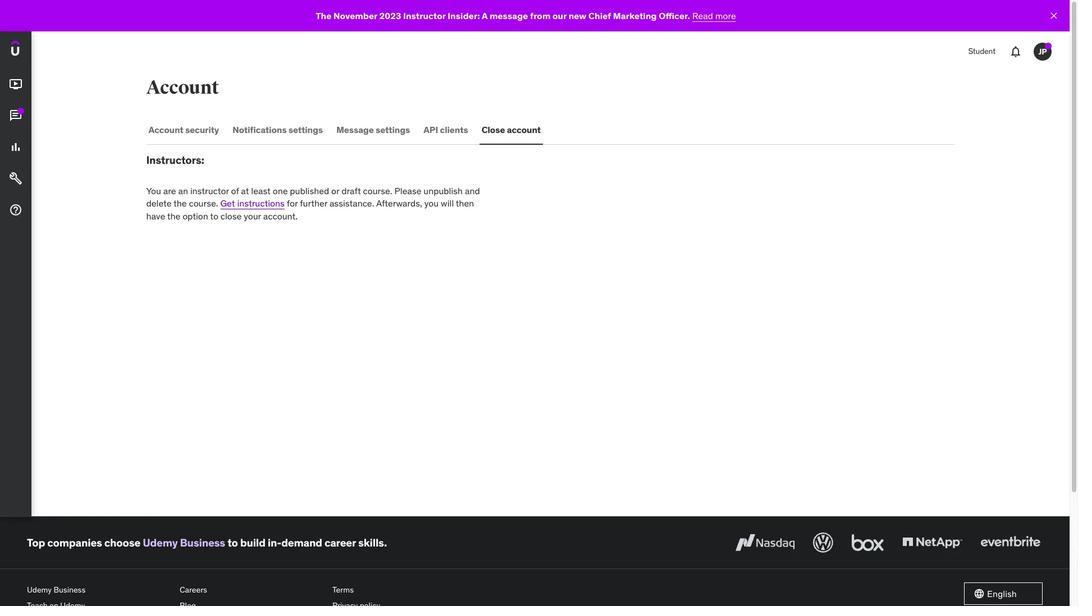 Task type: locate. For each thing, give the bounding box(es) containing it.
0 vertical spatial udemy
[[143, 536, 178, 550]]

api
[[424, 124, 438, 136]]

0 vertical spatial account
[[146, 76, 219, 99]]

english button
[[964, 583, 1043, 606]]

message settings
[[337, 124, 410, 136]]

a
[[482, 10, 488, 21]]

officer.
[[659, 10, 690, 21]]

careers link
[[180, 583, 324, 599]]

udemy
[[143, 536, 178, 550], [27, 585, 52, 595]]

afterwards,
[[376, 198, 422, 209]]

chief
[[589, 10, 611, 21]]

the inside you are an instructor of at least one published or draft course. please unpublish and delete the course.
[[174, 198, 187, 209]]

1 horizontal spatial settings
[[376, 124, 410, 136]]

3 medium image from the top
[[9, 141, 22, 154]]

1 horizontal spatial course.
[[363, 185, 392, 196]]

the inside for further assistance. afterwards, you will then have the option to close your account.
[[167, 210, 180, 222]]

0 vertical spatial the
[[174, 198, 187, 209]]

udemy business link up careers
[[143, 536, 225, 550]]

api clients
[[424, 124, 468, 136]]

get instructions link
[[220, 198, 285, 209]]

0 vertical spatial business
[[180, 536, 225, 550]]

to left build
[[228, 536, 238, 550]]

0 horizontal spatial to
[[210, 210, 218, 222]]

careers
[[180, 585, 207, 595]]

instructions
[[237, 198, 285, 209]]

udemy down top at bottom
[[27, 585, 52, 595]]

to
[[210, 210, 218, 222], [228, 536, 238, 550]]

one
[[273, 185, 288, 196]]

the
[[174, 198, 187, 209], [167, 210, 180, 222]]

eventbrite image
[[979, 531, 1043, 556]]

account
[[146, 76, 219, 99], [149, 124, 183, 136]]

1 horizontal spatial business
[[180, 536, 225, 550]]

further
[[300, 198, 328, 209]]

0 horizontal spatial course.
[[189, 198, 218, 209]]

of
[[231, 185, 239, 196]]

settings right notifications
[[289, 124, 323, 136]]

the right have
[[167, 210, 180, 222]]

the november 2023 instructor insider: a message from our new chief marketing officer. read more
[[316, 10, 736, 21]]

account up instructors:
[[149, 124, 183, 136]]

you are an instructor of at least one published or draft course. please unpublish and delete the course.
[[146, 185, 480, 209]]

build
[[240, 536, 266, 550]]

close
[[221, 210, 242, 222]]

terms link
[[333, 583, 476, 599]]

nasdaq image
[[733, 531, 798, 556]]

skills.
[[358, 536, 387, 550]]

0 vertical spatial udemy business link
[[143, 536, 225, 550]]

english
[[988, 589, 1017, 600]]

the down "an"
[[174, 198, 187, 209]]

0 vertical spatial course.
[[363, 185, 392, 196]]

api clients button
[[421, 117, 471, 144]]

settings for notifications settings
[[289, 124, 323, 136]]

close account
[[482, 124, 541, 136]]

udemy right choose at bottom
[[143, 536, 178, 550]]

course.
[[363, 185, 392, 196], [189, 198, 218, 209]]

udemy business link down choose at bottom
[[27, 583, 171, 599]]

1 vertical spatial the
[[167, 210, 180, 222]]

get instructions
[[220, 198, 285, 209]]

an
[[178, 185, 188, 196]]

0 horizontal spatial business
[[54, 585, 86, 595]]

0 vertical spatial to
[[210, 210, 218, 222]]

published
[[290, 185, 329, 196]]

to left close
[[210, 210, 218, 222]]

student link
[[962, 38, 1003, 65]]

course. up afterwards,
[[363, 185, 392, 196]]

account up account security
[[146, 76, 219, 99]]

1 vertical spatial business
[[54, 585, 86, 595]]

insider:
[[448, 10, 480, 21]]

terms
[[333, 585, 354, 595]]

settings
[[289, 124, 323, 136], [376, 124, 410, 136]]

least
[[251, 185, 271, 196]]

account for account security
[[149, 124, 183, 136]]

udemy business link
[[143, 536, 225, 550], [27, 583, 171, 599]]

you
[[425, 198, 439, 209]]

student
[[969, 46, 996, 56]]

1 vertical spatial course.
[[189, 198, 218, 209]]

account for account
[[146, 76, 219, 99]]

business up careers
[[180, 536, 225, 550]]

account
[[507, 124, 541, 136]]

1 vertical spatial account
[[149, 124, 183, 136]]

account security
[[149, 124, 219, 136]]

instructor
[[403, 10, 446, 21]]

business
[[180, 536, 225, 550], [54, 585, 86, 595]]

1 vertical spatial udemy
[[27, 585, 52, 595]]

message
[[337, 124, 374, 136]]

4 medium image from the top
[[9, 203, 22, 217]]

then
[[456, 198, 474, 209]]

volkswagen image
[[811, 531, 836, 556]]

you
[[146, 185, 161, 196]]

draft
[[342, 185, 361, 196]]

course. down instructor
[[189, 198, 218, 209]]

notifications settings button
[[230, 117, 325, 144]]

settings right the message
[[376, 124, 410, 136]]

medium image
[[9, 78, 22, 91], [9, 109, 22, 123], [9, 141, 22, 154], [9, 203, 22, 217]]

marketing
[[613, 10, 657, 21]]

you have alerts image
[[1045, 43, 1052, 49]]

demand
[[281, 536, 322, 550]]

assistance.
[[330, 198, 374, 209]]

security
[[185, 124, 219, 136]]

business down companies
[[54, 585, 86, 595]]

read
[[693, 10, 713, 21]]

1 settings from the left
[[289, 124, 323, 136]]

in-
[[268, 536, 281, 550]]

0 horizontal spatial settings
[[289, 124, 323, 136]]

delete
[[146, 198, 172, 209]]

please
[[395, 185, 422, 196]]

choose
[[104, 536, 140, 550]]

unpublish
[[424, 185, 463, 196]]

1 vertical spatial to
[[228, 536, 238, 550]]

notifications image
[[1009, 45, 1023, 58]]

account inside button
[[149, 124, 183, 136]]

2 settings from the left
[[376, 124, 410, 136]]

message
[[490, 10, 528, 21]]



Task type: vqa. For each thing, say whether or not it's contained in the screenshot.
English
yes



Task type: describe. For each thing, give the bounding box(es) containing it.
november
[[334, 10, 378, 21]]

from
[[530, 10, 551, 21]]

for further assistance. afterwards, you will then have the option to close your account.
[[146, 198, 474, 222]]

2 medium image from the top
[[9, 109, 22, 123]]

top companies choose udemy business to build in-demand career skills.
[[27, 536, 387, 550]]

message settings button
[[334, 117, 412, 144]]

close image
[[1049, 10, 1060, 21]]

account security button
[[146, 117, 221, 144]]

instructors:
[[146, 153, 204, 167]]

1 horizontal spatial udemy
[[143, 536, 178, 550]]

close
[[482, 124, 505, 136]]

for
[[287, 198, 298, 209]]

your
[[244, 210, 261, 222]]

notifications
[[233, 124, 287, 136]]

1 vertical spatial udemy business link
[[27, 583, 171, 599]]

small image
[[974, 589, 985, 600]]

will
[[441, 198, 454, 209]]

option
[[183, 210, 208, 222]]

close account button
[[479, 117, 543, 144]]

clients
[[440, 124, 468, 136]]

1 medium image from the top
[[9, 78, 22, 91]]

instructor
[[190, 185, 229, 196]]

our
[[553, 10, 567, 21]]

udemy business
[[27, 585, 86, 595]]

more
[[716, 10, 736, 21]]

or
[[331, 185, 340, 196]]

account.
[[263, 210, 298, 222]]

the
[[316, 10, 332, 21]]

notifications settings
[[233, 124, 323, 136]]

have
[[146, 210, 165, 222]]

netapp image
[[900, 531, 965, 556]]

1 horizontal spatial to
[[228, 536, 238, 550]]

career
[[325, 536, 356, 550]]

jp link
[[1030, 38, 1057, 65]]

and
[[465, 185, 480, 196]]

settings for message settings
[[376, 124, 410, 136]]

box image
[[849, 531, 887, 556]]

top
[[27, 536, 45, 550]]

new
[[569, 10, 587, 21]]

2023
[[379, 10, 401, 21]]

to inside for further assistance. afterwards, you will then have the option to close your account.
[[210, 210, 218, 222]]

are
[[163, 185, 176, 196]]

0 horizontal spatial udemy
[[27, 585, 52, 595]]

jp
[[1039, 46, 1047, 57]]

get
[[220, 198, 235, 209]]

udemy image
[[11, 40, 62, 60]]

medium image
[[9, 172, 22, 185]]

companies
[[47, 536, 102, 550]]

at
[[241, 185, 249, 196]]



